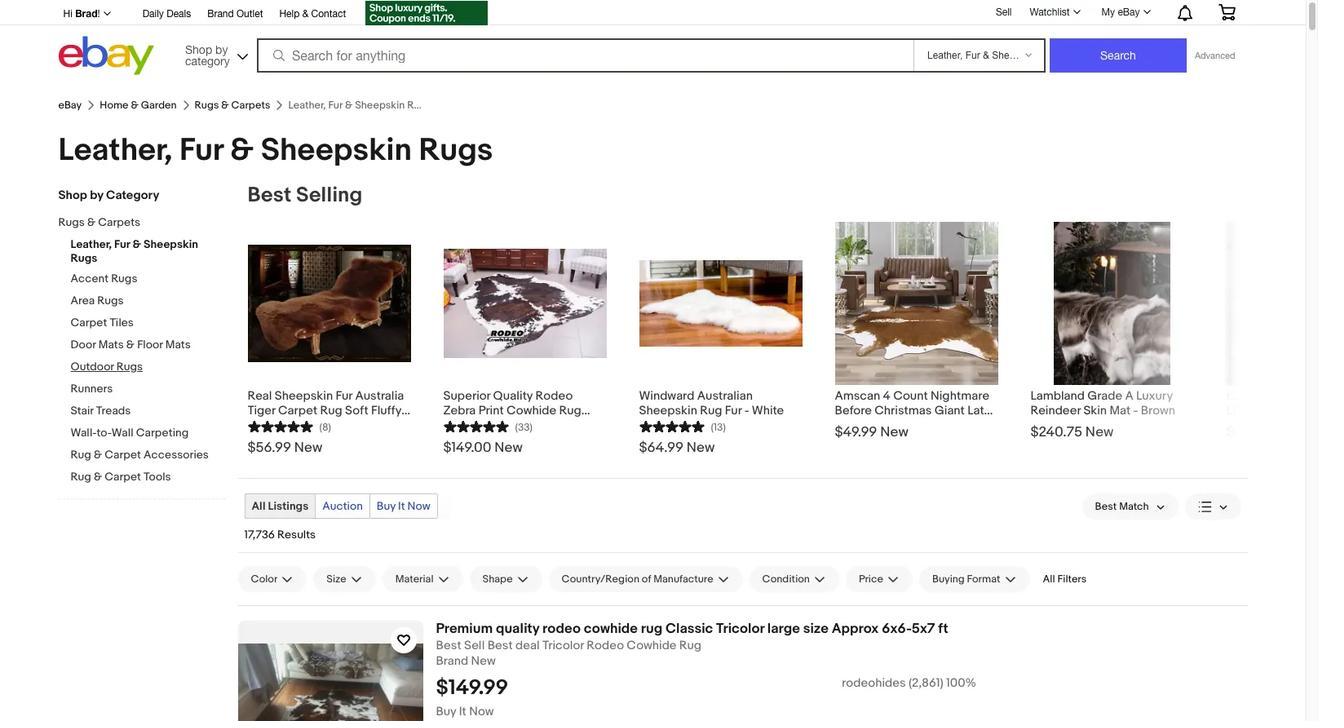 Task type: vqa. For each thing, say whether or not it's contained in the screenshot.
'Hi'
yes



Task type: locate. For each thing, give the bounding box(es) containing it.
0 vertical spatial brand
[[207, 8, 234, 20]]

accent
[[71, 272, 109, 286]]

tricolor down rodeo
[[543, 638, 584, 653]]

4.9 out of 5 stars image
[[248, 419, 313, 434]]

1 vertical spatial carpets
[[98, 215, 140, 229]]

0 vertical spatial buy
[[377, 499, 396, 513]]

quality
[[496, 621, 540, 637]]

1 vertical spatial cowhide
[[627, 638, 677, 653]]

cowhide inside 'superior quality rodeo zebra print cowhide rug approx 5' x 7''
[[507, 403, 557, 419]]

ebay left home
[[58, 99, 82, 112]]

buy right auction link
[[377, 499, 396, 513]]

0 vertical spatial all
[[252, 499, 266, 513]]

1 vertical spatial by
[[90, 188, 103, 203]]

rodeo inside premium quality rodeo cowhide rug classic tricolor large size approx 6x6-5x7 ft best sell best deal tricolor rodeo cowhide rug brand new
[[587, 638, 624, 653]]

0 vertical spatial by
[[215, 43, 228, 56]]

now
[[408, 499, 431, 513], [469, 704, 494, 720]]

1 vertical spatial all
[[1043, 573, 1056, 586]]

$46.99
[[1227, 424, 1271, 441]]

mat right the 'skin'
[[1110, 403, 1131, 419]]

0 horizontal spatial now
[[408, 499, 431, 513]]

new down 7'
[[495, 440, 523, 456]]

5 out of 5 stars image up $64.99 new at the bottom of page
[[639, 419, 705, 434]]

fluffy
[[371, 403, 402, 419]]

leather,
[[58, 131, 172, 170], [71, 237, 112, 251]]

new right $46.99
[[1274, 424, 1302, 441]]

best inside dropdown button
[[1096, 500, 1117, 513]]

mat up $56.99 new
[[277, 418, 298, 433]]

1 vertical spatial now
[[469, 704, 494, 720]]

zebra
[[443, 403, 476, 419]]

it down $149.99
[[459, 704, 467, 720]]

buy down $149.99
[[436, 704, 456, 720]]

fur inside the windward australian sheepskin rug fur - white
[[725, 403, 742, 419]]

by inside shop by category
[[215, 43, 228, 56]]

1 vertical spatial leather,
[[71, 237, 112, 251]]

0 horizontal spatial brand
[[207, 8, 234, 20]]

country/region of manufacture button
[[549, 566, 743, 592]]

1 horizontal spatial -
[[1134, 403, 1139, 419]]

approx up "$149.00"
[[443, 418, 484, 433]]

0 horizontal spatial 5 out of 5 stars image
[[443, 419, 509, 434]]

sheepskin up chair
[[275, 388, 333, 404]]

1 horizontal spatial mat
[[1110, 403, 1131, 419]]

new inside the lambland grade a luxury reindeer skin mat - brown $240.75 new
[[1086, 424, 1114, 441]]

buy it now
[[377, 499, 431, 513]]

all left filters
[[1043, 573, 1056, 586]]

new down chair
[[294, 440, 323, 456]]

0 horizontal spatial approx
[[443, 418, 484, 433]]

rodeo
[[536, 388, 573, 404], [587, 638, 624, 653]]

Search for anything text field
[[259, 40, 911, 71]]

0 vertical spatial cowhide
[[507, 403, 557, 419]]

carpets for rugs & carpets leather, fur & sheepskin rugs accent rugs area rugs carpet tiles door mats & floor mats outdoor rugs runners stair treads wall-to-wall carpeting rug & carpet accessories rug & carpet tools
[[98, 215, 140, 229]]

all
[[252, 499, 266, 513], [1043, 573, 1056, 586]]

approx
[[443, 418, 484, 433], [832, 621, 879, 637]]

1 vertical spatial it
[[459, 704, 467, 720]]

0 horizontal spatial ebay
[[58, 99, 82, 112]]

view: list view image
[[1198, 498, 1228, 515]]

by for category
[[215, 43, 228, 56]]

1 horizontal spatial all
[[1043, 573, 1056, 586]]

daily deals
[[142, 8, 191, 20]]

carpets for rugs & carpets
[[231, 99, 270, 112]]

real sheepskin fur australia tiger carpet rug soft fluffy plain mat chair sofa
[[248, 388, 404, 433]]

0 horizontal spatial by
[[90, 188, 103, 203]]

0 horizontal spatial carpets
[[98, 215, 140, 229]]

100%
[[947, 675, 977, 691]]

leather, up 'accent'
[[71, 237, 112, 251]]

0 vertical spatial shop
[[185, 43, 212, 56]]

luxury
[[1137, 388, 1173, 404]]

fur up sofa at the bottom left
[[336, 388, 353, 404]]

5 out of 5 stars image up $149.00 new
[[443, 419, 509, 434]]

1 horizontal spatial buy
[[436, 704, 456, 720]]

1 horizontal spatial sell
[[996, 6, 1012, 18]]

sell down premium
[[464, 638, 485, 653]]

all listings
[[252, 499, 309, 513]]

plastic
[[835, 418, 873, 433]]

0 horizontal spatial sell
[[464, 638, 485, 653]]

all up 17,736
[[252, 499, 266, 513]]

before
[[835, 403, 872, 419]]

carpets
[[231, 99, 270, 112], [98, 215, 140, 229]]

best selling
[[248, 183, 362, 208]]

1 horizontal spatial ebay
[[1118, 7, 1140, 18]]

giant
[[935, 403, 965, 419]]

leather, fur & sheepskin rugs
[[58, 131, 493, 170]]

runners link
[[71, 382, 226, 397]]

classic
[[666, 621, 713, 637]]

1 vertical spatial brand
[[436, 653, 468, 669]]

skin
[[1084, 403, 1107, 419]]

1 horizontal spatial carpets
[[231, 99, 270, 112]]

country/region
[[562, 573, 640, 586]]

shop by category
[[58, 188, 159, 203]]

fur up the accent rugs link
[[114, 237, 130, 251]]

size
[[327, 573, 347, 586]]

0 horizontal spatial -
[[745, 403, 750, 419]]

sell left 'watchlist'
[[996, 6, 1012, 18]]

buying format
[[933, 573, 1001, 586]]

accessories
[[144, 448, 209, 462]]

deal
[[516, 638, 540, 653]]

brand outlet
[[207, 8, 263, 20]]

price
[[859, 573, 884, 586]]

all for all filters
[[1043, 573, 1056, 586]]

christmas
[[875, 403, 932, 419]]

new down the 'skin'
[[1086, 424, 1114, 441]]

1 - from the left
[[745, 403, 750, 419]]

carpets down shop by category
[[98, 215, 140, 229]]

0 vertical spatial ebay
[[1118, 7, 1140, 18]]

new down (13)
[[687, 440, 715, 456]]

approx right size
[[832, 621, 879, 637]]

now up material dropdown button
[[408, 499, 431, 513]]

2 - from the left
[[1134, 403, 1139, 419]]

cowhide down rug on the bottom of the page
[[627, 638, 677, 653]]

- left white
[[745, 403, 750, 419]]

print
[[479, 403, 504, 419]]

brand up $149.99
[[436, 653, 468, 669]]

1 vertical spatial sell
[[464, 638, 485, 653]]

new down christmas
[[881, 424, 909, 441]]

0 horizontal spatial cowhide
[[507, 403, 557, 419]]

1 vertical spatial approx
[[832, 621, 879, 637]]

size
[[804, 621, 829, 637]]

wall-
[[71, 426, 97, 440]]

0 horizontal spatial shop
[[58, 188, 87, 203]]

it right auction link
[[398, 499, 405, 513]]

cowhide up (33)
[[507, 403, 557, 419]]

ebay right my
[[1118, 7, 1140, 18]]

carpets inside rugs & carpets leather, fur & sheepskin rugs accent rugs area rugs carpet tiles door mats & floor mats outdoor rugs runners stair treads wall-to-wall carpeting rug & carpet accessories rug & carpet tools
[[98, 215, 140, 229]]

rugs & carpets link down the category
[[58, 215, 213, 231]]

1 horizontal spatial now
[[469, 704, 494, 720]]

rodeo inside 'superior quality rodeo zebra print cowhide rug approx 5' x 7''
[[536, 388, 573, 404]]

mat inside "real sheepskin fur australia tiger carpet rug soft fluffy plain mat chair sofa"
[[277, 418, 298, 433]]

windward australian sheepskin rug fur - white
[[639, 388, 784, 419]]

5 out of 5 stars image for $149.00
[[443, 419, 509, 434]]

shape
[[483, 573, 513, 586]]

mat inside the lambland grade a luxury reindeer skin mat - brown $240.75 new
[[1110, 403, 1131, 419]]

advanced
[[1195, 51, 1236, 60]]

real sheepskin fur australia tiger carpet rug soft fluffy plain mat chair sofa image
[[248, 244, 411, 363]]

4
[[883, 388, 891, 404]]

by left the category
[[90, 188, 103, 203]]

all listings link
[[245, 495, 315, 518]]

1 vertical spatial shop
[[58, 188, 87, 203]]

1 horizontal spatial brand
[[436, 653, 468, 669]]

sheepskin up $64.99
[[639, 403, 698, 419]]

0 horizontal spatial tricolor
[[543, 638, 584, 653]]

it inside $149.99 buy it now
[[459, 704, 467, 720]]

0 horizontal spatial mat
[[277, 418, 298, 433]]

esupport 12v car auto blue led light momentary speaker horn push button metal to image
[[1227, 222, 1319, 385]]

1 horizontal spatial tricolor
[[716, 621, 765, 637]]

rug
[[641, 621, 663, 637]]

shop left the category
[[58, 188, 87, 203]]

0 horizontal spatial it
[[398, 499, 405, 513]]

new inside premium quality rodeo cowhide rug classic tricolor large size approx 6x6-5x7 ft best sell best deal tricolor rodeo cowhide rug brand new
[[471, 653, 496, 669]]

by down brand outlet link
[[215, 43, 228, 56]]

premium quality rodeo cowhide rug classic tricolor large size approx 6x6-5x7 ft image
[[238, 621, 423, 721]]

5 out of 5 stars image
[[443, 419, 509, 434], [639, 419, 705, 434]]

match
[[1120, 500, 1149, 513]]

sell link
[[989, 6, 1020, 18]]

mats right "floor"
[[165, 338, 191, 352]]

1 horizontal spatial it
[[459, 704, 467, 720]]

rodeo right quality
[[536, 388, 573, 404]]

rugs & carpets link
[[195, 99, 270, 112], [58, 215, 213, 231]]

brown
[[1141, 403, 1176, 419]]

windward
[[639, 388, 695, 404]]

0 vertical spatial rodeo
[[536, 388, 573, 404]]

1 vertical spatial rodeo
[[587, 638, 624, 653]]

rug inside "real sheepskin fur australia tiger carpet rug soft fluffy plain mat chair sofa"
[[320, 403, 343, 419]]

carpet tiles link
[[71, 316, 226, 331]]

1 horizontal spatial by
[[215, 43, 228, 56]]

1 5 out of 5 stars image from the left
[[443, 419, 509, 434]]

door mats & floor mats link
[[71, 338, 226, 353]]

sheepskin
[[261, 131, 412, 170], [144, 237, 198, 251], [275, 388, 333, 404], [639, 403, 698, 419]]

premium quality rodeo cowhide rug classic tricolor large size approx 6x6-5x7 ft link
[[436, 621, 1248, 638]]

&
[[302, 8, 309, 20], [131, 99, 139, 112], [221, 99, 229, 112], [230, 131, 254, 170], [87, 215, 96, 229], [133, 237, 141, 251], [126, 338, 135, 352], [94, 448, 102, 462], [94, 470, 102, 484]]

grade
[[1088, 388, 1123, 404]]

approx inside 'superior quality rodeo zebra print cowhide rug approx 5' x 7''
[[443, 418, 484, 433]]

0 vertical spatial sell
[[996, 6, 1012, 18]]

fur up (13)
[[725, 403, 742, 419]]

1 horizontal spatial mats
[[165, 338, 191, 352]]

1 horizontal spatial cowhide
[[627, 638, 677, 653]]

1 horizontal spatial shop
[[185, 43, 212, 56]]

rugs
[[195, 99, 219, 112], [419, 131, 493, 170], [58, 215, 85, 229], [71, 251, 97, 265], [111, 272, 137, 286], [97, 294, 124, 308], [117, 360, 143, 374]]

sheepskin up the accent rugs link
[[144, 237, 198, 251]]

size button
[[314, 566, 376, 592]]

floor
[[137, 338, 163, 352]]

by for category
[[90, 188, 103, 203]]

condition button
[[750, 566, 840, 592]]

new
[[881, 424, 909, 441], [1086, 424, 1114, 441], [1274, 424, 1302, 441], [294, 440, 323, 456], [495, 440, 523, 456], [687, 440, 715, 456], [471, 653, 496, 669]]

windward australian sheepskin rug fur - white image
[[639, 260, 803, 347]]

- left the brown
[[1134, 403, 1139, 419]]

1 horizontal spatial approx
[[832, 621, 879, 637]]

sheepskin inside "real sheepskin fur australia tiger carpet rug soft fluffy plain mat chair sofa"
[[275, 388, 333, 404]]

17,736
[[244, 528, 275, 542]]

new up $149.99
[[471, 653, 496, 669]]

rugs & carpets link down category
[[195, 99, 270, 112]]

shop for shop by category
[[185, 43, 212, 56]]

0 vertical spatial approx
[[443, 418, 484, 433]]

2 5 out of 5 stars image from the left
[[639, 419, 705, 434]]

my ebay link
[[1093, 2, 1158, 22]]

leather, down home
[[58, 131, 172, 170]]

main content
[[238, 183, 1319, 721]]

carpets up leather, fur & sheepskin rugs
[[231, 99, 270, 112]]

None submit
[[1050, 38, 1187, 73]]

1 vertical spatial ebay
[[58, 99, 82, 112]]

cowhide
[[507, 403, 557, 419], [627, 638, 677, 653]]

0 vertical spatial it
[[398, 499, 405, 513]]

0 vertical spatial carpets
[[231, 99, 270, 112]]

1 horizontal spatial 5 out of 5 stars image
[[639, 419, 705, 434]]

$64.99
[[639, 440, 684, 456]]

0 horizontal spatial buy
[[377, 499, 396, 513]]

auction link
[[316, 495, 369, 518]]

auction
[[323, 499, 363, 513]]

0 vertical spatial now
[[408, 499, 431, 513]]

mats down tiles
[[99, 338, 124, 352]]

0 horizontal spatial mats
[[99, 338, 124, 352]]

sheepskin inside the windward australian sheepskin rug fur - white
[[639, 403, 698, 419]]

2 mats from the left
[[165, 338, 191, 352]]

best left match
[[1096, 500, 1117, 513]]

buy
[[377, 499, 396, 513], [436, 704, 456, 720]]

shop down the deals
[[185, 43, 212, 56]]

0 horizontal spatial rodeo
[[536, 388, 573, 404]]

outlet
[[237, 8, 263, 20]]

& inside account navigation
[[302, 8, 309, 20]]

all inside button
[[1043, 573, 1056, 586]]

now down $149.99
[[469, 704, 494, 720]]

shop inside shop by category
[[185, 43, 212, 56]]

a
[[1126, 388, 1134, 404]]

rodeo down cowhide
[[587, 638, 624, 653]]

1 horizontal spatial rodeo
[[587, 638, 624, 653]]

0 horizontal spatial all
[[252, 499, 266, 513]]

brand left outlet
[[207, 8, 234, 20]]

best
[[248, 183, 292, 208], [1096, 500, 1117, 513], [436, 638, 462, 653], [488, 638, 513, 653]]

your shopping cart image
[[1218, 4, 1237, 20]]

1 vertical spatial buy
[[436, 704, 456, 720]]

0 vertical spatial rugs & carpets link
[[195, 99, 270, 112]]

tricolor left 'large'
[[716, 621, 765, 637]]

0 vertical spatial leather,
[[58, 131, 172, 170]]

all filters button
[[1037, 566, 1094, 592]]

hi
[[63, 8, 72, 20]]

new for $56.99 new
[[294, 440, 323, 456]]

- inside the lambland grade a luxury reindeer skin mat - brown $240.75 new
[[1134, 403, 1139, 419]]



Task type: describe. For each thing, give the bounding box(es) containing it.
rug inside the windward australian sheepskin rug fur - white
[[700, 403, 723, 419]]

new for $149.00 new
[[495, 440, 523, 456]]

$49.99 new
[[835, 424, 909, 441]]

(2,861)
[[909, 675, 944, 691]]

best down leather, fur & sheepskin rugs
[[248, 183, 292, 208]]

$49.99
[[835, 424, 878, 441]]

buy it now link
[[370, 495, 437, 518]]

cowhide inside premium quality rodeo cowhide rug classic tricolor large size approx 6x6-5x7 ft best sell best deal tricolor rodeo cowhide rug brand new
[[627, 638, 677, 653]]

1 mats from the left
[[99, 338, 124, 352]]

best down the quality
[[488, 638, 513, 653]]

account navigation
[[54, 0, 1248, 28]]

6x6-
[[882, 621, 912, 637]]

advanced link
[[1187, 39, 1244, 72]]

shop by category
[[185, 43, 230, 67]]

shop for shop by category
[[58, 188, 87, 203]]

amscan 4 count nightmare before christmas giant latex plastic balloons multi co image
[[835, 222, 998, 385]]

area rugs link
[[71, 294, 226, 309]]

selling
[[296, 183, 362, 208]]

co
[[956, 418, 973, 433]]

australia
[[355, 388, 404, 404]]

lambland grade a luxury reindeer skin mat - brown image
[[1054, 222, 1171, 385]]

country/region of manufacture
[[562, 573, 714, 586]]

to-
[[97, 426, 112, 440]]

windward australian sheepskin rug fur - white link
[[639, 385, 803, 419]]

buying format button
[[920, 566, 1030, 592]]

$64.99 new
[[639, 440, 715, 456]]

sell inside account navigation
[[996, 6, 1012, 18]]

5x7
[[912, 621, 936, 637]]

superior quality rodeo zebra print cowhide rug approx 5' x 7' image
[[443, 249, 607, 358]]

rodeohides
[[842, 675, 906, 691]]

brad
[[75, 7, 98, 20]]

best match
[[1096, 500, 1149, 513]]

shape button
[[470, 566, 542, 592]]

color button
[[238, 566, 307, 592]]

approx inside premium quality rodeo cowhide rug classic tricolor large size approx 6x6-5x7 ft best sell best deal tricolor rodeo cowhide rug brand new
[[832, 621, 879, 637]]

home & garden link
[[100, 99, 177, 112]]

(8)
[[319, 421, 331, 434]]

fur inside rugs & carpets leather, fur & sheepskin rugs accent rugs area rugs carpet tiles door mats & floor mats outdoor rugs runners stair treads wall-to-wall carpeting rug & carpet accessories rug & carpet tools
[[114, 237, 130, 251]]

sheepskin inside rugs & carpets leather, fur & sheepskin rugs accent rugs area rugs carpet tiles door mats & floor mats outdoor rugs runners stair treads wall-to-wall carpeting rug & carpet accessories rug & carpet tools
[[144, 237, 198, 251]]

tools
[[144, 470, 171, 484]]

format
[[967, 573, 1001, 586]]

real
[[248, 388, 272, 404]]

(33) link
[[443, 419, 533, 434]]

brand outlet link
[[207, 6, 263, 24]]

$56.99 new
[[248, 440, 323, 456]]

all for all listings
[[252, 499, 266, 513]]

$240.75
[[1031, 424, 1083, 441]]

daily
[[142, 8, 164, 20]]

home & garden
[[100, 99, 177, 112]]

stair
[[71, 404, 94, 418]]

leather, inside rugs & carpets leather, fur & sheepskin rugs accent rugs area rugs carpet tiles door mats & floor mats outdoor rugs runners stair treads wall-to-wall carpeting rug & carpet accessories rug & carpet tools
[[71, 237, 112, 251]]

7'
[[508, 418, 518, 433]]

material
[[396, 573, 434, 586]]

new for $64.99 new
[[687, 440, 715, 456]]

latex
[[968, 403, 998, 419]]

sell inside premium quality rodeo cowhide rug classic tricolor large size approx 6x6-5x7 ft best sell best deal tricolor rodeo cowhide rug brand new
[[464, 638, 485, 653]]

watchlist link
[[1021, 2, 1088, 22]]

$149.99
[[436, 675, 509, 701]]

buying
[[933, 573, 965, 586]]

get the coupon image
[[366, 1, 488, 25]]

all filters
[[1043, 573, 1087, 586]]

carpet inside "real sheepskin fur australia tiger carpet rug soft fluffy plain mat chair sofa"
[[278, 403, 318, 419]]

5 out of 5 stars image for $64.99
[[639, 419, 705, 434]]

buy inside $149.99 buy it now
[[436, 704, 456, 720]]

my ebay
[[1102, 7, 1140, 18]]

rugs & carpets leather, fur & sheepskin rugs accent rugs area rugs carpet tiles door mats & floor mats outdoor rugs runners stair treads wall-to-wall carpeting rug & carpet accessories rug & carpet tools
[[58, 215, 209, 484]]

hi brad !
[[63, 7, 100, 20]]

price button
[[846, 566, 913, 592]]

balloons
[[875, 418, 923, 433]]

door
[[71, 338, 96, 352]]

stair treads link
[[71, 404, 226, 419]]

now inside $149.99 buy it now
[[469, 704, 494, 720]]

shop by category banner
[[54, 0, 1248, 79]]

lambland
[[1031, 388, 1085, 404]]

soft
[[345, 403, 369, 419]]

- inside the windward australian sheepskin rug fur - white
[[745, 403, 750, 419]]

help & contact link
[[279, 6, 346, 24]]

wall
[[112, 426, 134, 440]]

fur down rugs & carpets at the left top of page
[[179, 131, 223, 170]]

superior quality rodeo zebra print cowhide rug approx 5' x 7'
[[443, 388, 582, 433]]

reindeer
[[1031, 403, 1081, 419]]

of
[[642, 573, 651, 586]]

amscan 4 count nightmare before christmas giant latex plastic balloons multi co
[[835, 388, 998, 433]]

ebay inside account navigation
[[1118, 7, 1140, 18]]

deals
[[167, 8, 191, 20]]

color
[[251, 573, 278, 586]]

(8) link
[[248, 419, 331, 434]]

white
[[752, 403, 784, 419]]

none submit inside shop by category banner
[[1050, 38, 1187, 73]]

australian
[[698, 388, 753, 404]]

brand inside premium quality rodeo cowhide rug classic tricolor large size approx 6x6-5x7 ft best sell best deal tricolor rodeo cowhide rug brand new
[[436, 653, 468, 669]]

sofa
[[333, 418, 358, 433]]

fur inside "real sheepskin fur australia tiger carpet rug soft fluffy plain mat chair sofa"
[[336, 388, 353, 404]]

new for $46.99 new
[[1274, 424, 1302, 441]]

brand inside account navigation
[[207, 8, 234, 20]]

results
[[277, 528, 316, 542]]

count
[[894, 388, 928, 404]]

rug inside premium quality rodeo cowhide rug classic tricolor large size approx 6x6-5x7 ft best sell best deal tricolor rodeo cowhide rug brand new
[[680, 638, 702, 653]]

rug inside 'superior quality rodeo zebra print cowhide rug approx 5' x 7''
[[559, 403, 582, 419]]

new for $49.99 new
[[881, 424, 909, 441]]

(13)
[[711, 421, 726, 434]]

quality
[[493, 388, 533, 404]]

1 vertical spatial rugs & carpets link
[[58, 215, 213, 231]]

best down premium
[[436, 638, 462, 653]]

premium quality rodeo cowhide rug classic tricolor large size approx 6x6-5x7 ft best sell best deal tricolor rodeo cowhide rug brand new
[[436, 621, 949, 669]]

daily deals link
[[142, 6, 191, 24]]

17,736 results
[[244, 528, 316, 542]]

ft
[[939, 621, 949, 637]]

watchlist
[[1030, 7, 1070, 18]]

amscan 4 count nightmare before christmas giant latex plastic balloons multi co link
[[835, 385, 998, 433]]

rug & carpet accessories link
[[71, 448, 226, 463]]

superior
[[443, 388, 491, 404]]

tiger
[[248, 403, 275, 419]]

real sheepskin fur australia tiger carpet rug soft fluffy plain mat chair sofa link
[[248, 385, 411, 433]]

ebay link
[[58, 99, 82, 112]]

wall-to-wall carpeting link
[[71, 426, 226, 441]]

main content containing best selling
[[238, 183, 1319, 721]]

sheepskin up selling
[[261, 131, 412, 170]]

manufacture
[[654, 573, 714, 586]]

rodeohides (2,861) 100%
[[842, 675, 977, 691]]



